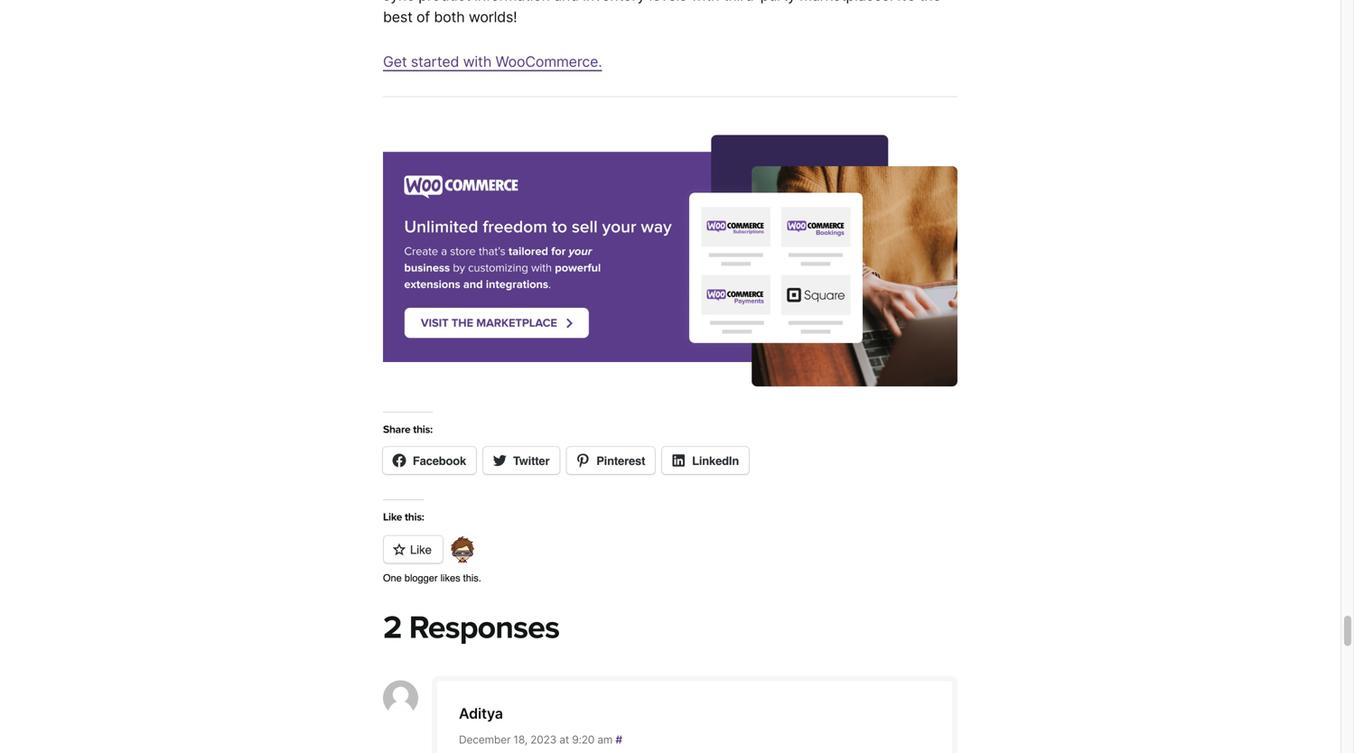Task type: vqa. For each thing, say whether or not it's contained in the screenshot.
Responses
yes



Task type: describe. For each thing, give the bounding box(es) containing it.
twitter link
[[484, 448, 560, 475]]

this: for like this:
[[405, 511, 424, 524]]

this: for share this:
[[413, 423, 433, 436]]

get started with woocommerce.
[[383, 53, 602, 71]]

18,
[[514, 734, 528, 747]]

at
[[560, 734, 569, 747]]

december
[[459, 734, 511, 747]]

aditya
[[459, 705, 503, 723]]

9:20
[[572, 734, 595, 747]]

responses
[[409, 609, 559, 648]]

am
[[598, 734, 613, 747]]

woocommerce.
[[496, 53, 602, 71]]

with
[[463, 53, 492, 71]]

linkedin
[[692, 455, 739, 468]]

share
[[383, 423, 411, 436]]

december 18, 2023    at     9:20 am #
[[459, 734, 623, 747]]

pinterest link
[[567, 448, 655, 475]]

#
[[616, 734, 623, 747]]

like this:
[[383, 511, 424, 524]]

get started with woocommerce. link
[[383, 53, 602, 71]]

# link
[[616, 734, 623, 747]]

started
[[411, 53, 459, 71]]

2
[[383, 609, 402, 648]]

2023
[[531, 734, 557, 747]]



Task type: locate. For each thing, give the bounding box(es) containing it.
this: right share
[[413, 423, 433, 436]]

pinterest
[[597, 455, 645, 468]]

1 vertical spatial this:
[[405, 511, 424, 524]]

facebook link
[[383, 448, 476, 475]]

this:
[[413, 423, 433, 436], [405, 511, 424, 524]]

facebook
[[413, 455, 466, 468]]

this: right 'like'
[[405, 511, 424, 524]]

0 vertical spatial this:
[[413, 423, 433, 436]]

share this:
[[383, 423, 433, 436]]

get
[[383, 53, 407, 71]]

2 responses
[[383, 609, 559, 648]]

visit the extensions marketplace to customize your store image
[[383, 135, 958, 387]]

like
[[383, 511, 402, 524]]

twitter
[[513, 455, 550, 468]]

linkedin link
[[663, 448, 749, 475]]



